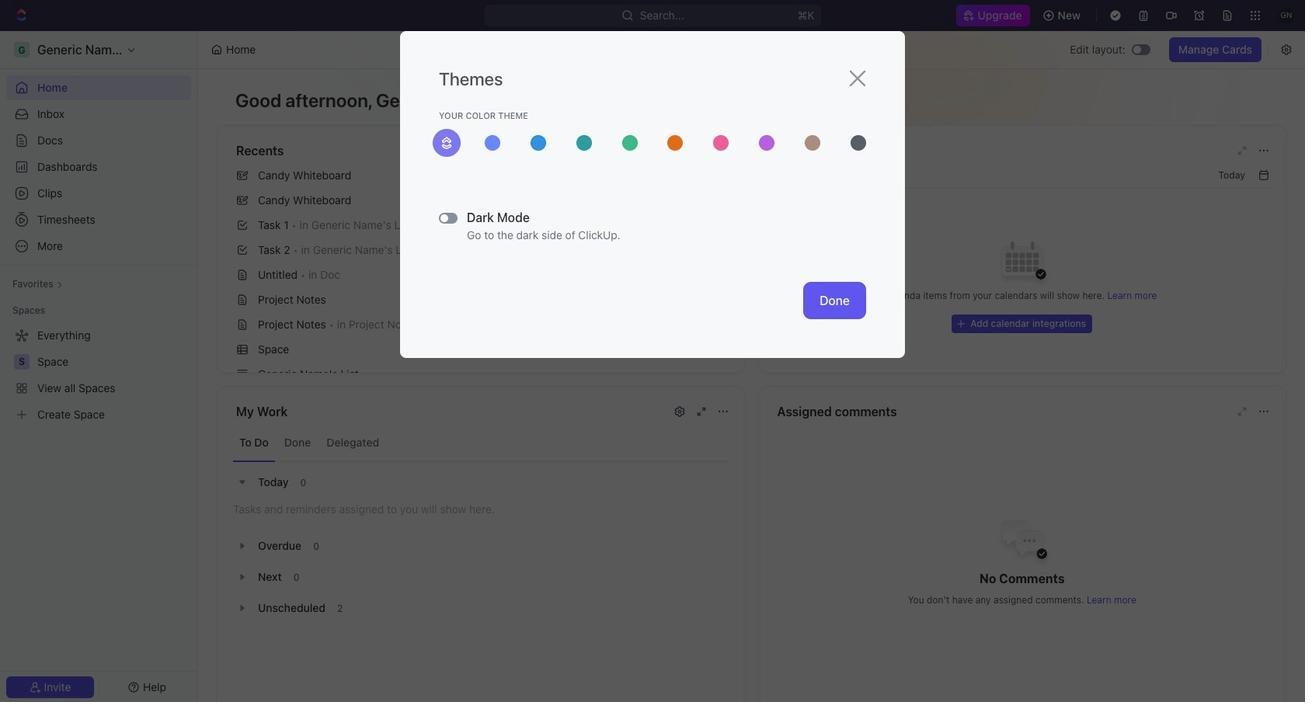 Task type: locate. For each thing, give the bounding box(es) containing it.
dialog
[[400, 31, 905, 358]]

tree inside sidebar navigation
[[6, 323, 191, 427]]

tree
[[6, 323, 191, 427]]

sidebar navigation
[[0, 31, 198, 702]]

tab list
[[233, 424, 729, 462]]



Task type: vqa. For each thing, say whether or not it's contained in the screenshot.
the rightmost Types
no



